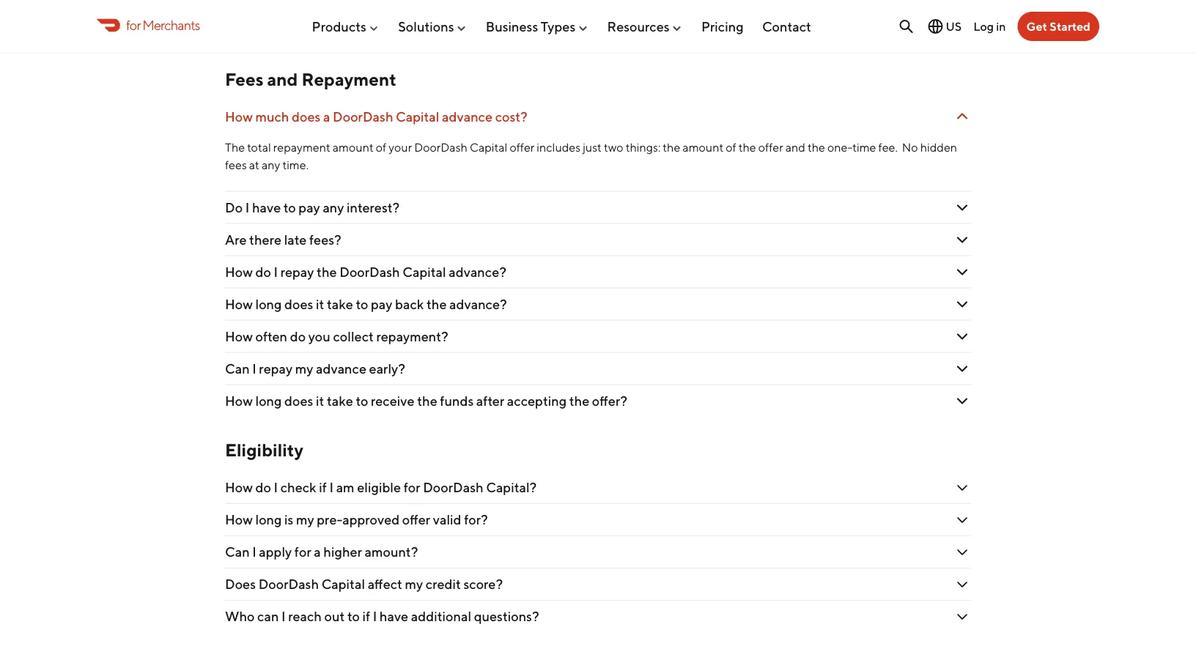 Task type: vqa. For each thing, say whether or not it's contained in the screenshot.
put
no



Task type: locate. For each thing, give the bounding box(es) containing it.
0 horizontal spatial pay
[[299, 200, 320, 216]]

2 vertical spatial long
[[256, 513, 282, 529]]

you
[[309, 329, 331, 345]]

6 chevron down image from the top
[[954, 512, 972, 530]]

can
[[225, 361, 250, 377], [225, 545, 250, 561]]

0 vertical spatial does
[[292, 109, 321, 125]]

advance
[[442, 109, 493, 125], [316, 361, 367, 377]]

i down does doordash capital affect my credit score?
[[373, 610, 377, 625]]

take for pay
[[327, 297, 353, 313]]

2 can from the top
[[225, 545, 250, 561]]

chevron down image for offer
[[954, 512, 972, 530]]

3 how from the top
[[225, 297, 253, 313]]

offer
[[510, 141, 535, 154], [759, 141, 784, 154], [403, 513, 431, 529]]

1 horizontal spatial have
[[380, 610, 409, 625]]

it for pay
[[316, 297, 324, 313]]

cost?
[[496, 109, 528, 125]]

repay down often
[[259, 361, 293, 377]]

long for how long does it take to receive the funds after accepting the offer?
[[256, 394, 282, 409]]

what is parafin?
[[225, 22, 323, 38]]

funds
[[440, 394, 474, 409]]

1 vertical spatial do
[[290, 329, 306, 345]]

my down you at the left of page
[[295, 361, 313, 377]]

0 vertical spatial take
[[327, 297, 353, 313]]

doordash down apply
[[259, 577, 319, 593]]

2 vertical spatial does
[[285, 394, 313, 409]]

to for receive
[[356, 394, 368, 409]]

i
[[245, 200, 250, 216], [274, 264, 278, 280], [252, 361, 257, 377], [274, 481, 278, 496], [330, 481, 334, 496], [252, 545, 257, 561], [282, 610, 286, 625], [373, 610, 377, 625]]

for left merchants
[[126, 17, 141, 33]]

it up you at the left of page
[[316, 297, 324, 313]]

business types
[[486, 18, 576, 34]]

time
[[853, 141, 877, 154]]

what
[[225, 22, 259, 38]]

and
[[267, 69, 298, 90], [786, 141, 806, 154]]

0 vertical spatial long
[[256, 297, 282, 313]]

chevron down image for capital
[[954, 264, 972, 281]]

how long does it take to pay back the advance?
[[225, 297, 507, 313]]

2 vertical spatial do
[[256, 481, 271, 496]]

offer?
[[592, 394, 628, 409]]

take down can i repay my advance early?
[[327, 394, 353, 409]]

1 vertical spatial can
[[225, 545, 250, 561]]

total
[[247, 141, 271, 154]]

1 vertical spatial take
[[327, 394, 353, 409]]

how do i repay the doordash capital advance?
[[225, 264, 507, 280]]

2 chevron down image from the top
[[954, 108, 972, 126]]

how for how long is my pre-approved offer valid for?
[[225, 513, 253, 529]]

1 horizontal spatial for
[[295, 545, 312, 561]]

pay
[[299, 200, 320, 216], [371, 297, 393, 313]]

back
[[395, 297, 424, 313]]

take for receive
[[327, 394, 353, 409]]

0 horizontal spatial offer
[[403, 513, 431, 529]]

does down can i repay my advance early?
[[285, 394, 313, 409]]

a left higher
[[314, 545, 321, 561]]

chevron down image for advance
[[954, 108, 972, 126]]

1 vertical spatial repay
[[259, 361, 293, 377]]

how for how long does it take to pay back the advance?
[[225, 297, 253, 313]]

1 can from the top
[[225, 361, 250, 377]]

6 how from the top
[[225, 481, 253, 496]]

how
[[225, 109, 253, 125], [225, 264, 253, 280], [225, 297, 253, 313], [225, 329, 253, 345], [225, 394, 253, 409], [225, 481, 253, 496], [225, 513, 253, 529]]

0 vertical spatial advance
[[442, 109, 493, 125]]

chevron down image
[[954, 21, 972, 39], [954, 108, 972, 126], [954, 296, 972, 314], [954, 328, 972, 346], [954, 480, 972, 497], [954, 577, 972, 594], [954, 609, 972, 627]]

amount
[[333, 141, 374, 154], [683, 141, 724, 154]]

advance?
[[449, 264, 507, 280], [450, 297, 507, 313]]

doordash up valid
[[423, 481, 484, 496]]

for
[[126, 17, 141, 33], [404, 481, 421, 496], [295, 545, 312, 561]]

long up often
[[256, 297, 282, 313]]

eligibility
[[225, 441, 304, 461]]

chevron down image for amount?
[[954, 544, 972, 562]]

i left am
[[330, 481, 334, 496]]

my right the affect
[[405, 577, 423, 593]]

is down check
[[285, 513, 294, 529]]

time.
[[283, 158, 309, 172]]

early?
[[369, 361, 406, 377]]

2 how from the top
[[225, 264, 253, 280]]

5 how from the top
[[225, 394, 253, 409]]

0 vertical spatial and
[[267, 69, 298, 90]]

and right fees
[[267, 69, 298, 90]]

1 chevron down image from the top
[[954, 21, 972, 39]]

2 amount from the left
[[683, 141, 724, 154]]

get
[[1027, 19, 1048, 33]]

advance left the cost?
[[442, 109, 493, 125]]

0 vertical spatial do
[[256, 264, 271, 280]]

1 take from the top
[[327, 297, 353, 313]]

1 vertical spatial and
[[786, 141, 806, 154]]

3 long from the top
[[256, 513, 282, 529]]

long
[[256, 297, 282, 313], [256, 394, 282, 409], [256, 513, 282, 529]]

have down the affect
[[380, 610, 409, 625]]

merchants
[[142, 17, 200, 33]]

any right 'at'
[[262, 158, 280, 172]]

two
[[604, 141, 624, 154]]

0 horizontal spatial if
[[319, 481, 327, 496]]

1 vertical spatial it
[[316, 394, 324, 409]]

3 chevron down image from the top
[[954, 264, 972, 281]]

if right the out
[[363, 610, 370, 625]]

who
[[225, 610, 255, 625]]

take up how often do you collect repayment?
[[327, 297, 353, 313]]

of
[[376, 141, 387, 154], [726, 141, 737, 154]]

0 vertical spatial my
[[295, 361, 313, 377]]

does for how long does it take to receive the funds after accepting the offer?
[[285, 394, 313, 409]]

amount down "how much does a doordash capital advance cost?"
[[333, 141, 374, 154]]

i left check
[[274, 481, 278, 496]]

your
[[389, 141, 412, 154]]

0 horizontal spatial and
[[267, 69, 298, 90]]

does up you at the left of page
[[285, 297, 313, 313]]

to
[[284, 200, 296, 216], [356, 297, 368, 313], [356, 394, 368, 409], [348, 610, 360, 625]]

pricing link
[[702, 13, 744, 40]]

if left am
[[319, 481, 327, 496]]

interest?
[[347, 200, 400, 216]]

offer down the cost?
[[510, 141, 535, 154]]

1 vertical spatial my
[[296, 513, 314, 529]]

to left the receive
[[356, 394, 368, 409]]

things:
[[626, 141, 661, 154]]

1 horizontal spatial of
[[726, 141, 737, 154]]

1 horizontal spatial is
[[285, 513, 294, 529]]

3 chevron down image from the top
[[954, 296, 972, 314]]

2 it from the top
[[316, 394, 324, 409]]

do i have to pay any interest?
[[225, 200, 400, 216]]

at
[[249, 158, 260, 172]]

in
[[997, 19, 1007, 33]]

i right do
[[245, 200, 250, 216]]

for right eligible
[[404, 481, 421, 496]]

a
[[323, 109, 330, 125], [314, 545, 321, 561]]

to for pay
[[356, 297, 368, 313]]

1 of from the left
[[376, 141, 387, 154]]

0 horizontal spatial amount
[[333, 141, 374, 154]]

my left the pre- on the left
[[296, 513, 314, 529]]

0 vertical spatial if
[[319, 481, 327, 496]]

1 chevron down image from the top
[[954, 199, 972, 217]]

4 how from the top
[[225, 329, 253, 345]]

how for how do i check if i am eligible for doordash capital?
[[225, 481, 253, 496]]

1 vertical spatial for
[[404, 481, 421, 496]]

can
[[258, 610, 279, 625]]

1 horizontal spatial if
[[363, 610, 370, 625]]

7 how from the top
[[225, 513, 253, 529]]

have up there
[[252, 200, 281, 216]]

i right can
[[282, 610, 286, 625]]

0 horizontal spatial any
[[262, 158, 280, 172]]

1 vertical spatial is
[[285, 513, 294, 529]]

approved
[[343, 513, 400, 529]]

long up apply
[[256, 513, 282, 529]]

1 vertical spatial advance
[[316, 361, 367, 377]]

do left check
[[256, 481, 271, 496]]

1 vertical spatial any
[[323, 200, 344, 216]]

0 horizontal spatial advance
[[316, 361, 367, 377]]

resources link
[[608, 13, 683, 40]]

how much does a doordash capital advance cost?
[[225, 109, 528, 125]]

1 horizontal spatial advance
[[442, 109, 493, 125]]

2 take from the top
[[327, 394, 353, 409]]

offer left one-
[[759, 141, 784, 154]]

for right apply
[[295, 545, 312, 561]]

0 horizontal spatial is
[[262, 22, 271, 38]]

doordash up how long does it take to pay back the advance?
[[340, 264, 400, 280]]

get started button
[[1018, 12, 1100, 41]]

0 vertical spatial it
[[316, 297, 324, 313]]

advance down how often do you collect repayment?
[[316, 361, 367, 377]]

1 amount from the left
[[333, 141, 374, 154]]

1 long from the top
[[256, 297, 282, 313]]

offer left valid
[[403, 513, 431, 529]]

do for check
[[256, 481, 271, 496]]

a up repayment
[[323, 109, 330, 125]]

does for how much does a doordash capital advance cost?
[[292, 109, 321, 125]]

much
[[256, 109, 289, 125]]

and left one-
[[786, 141, 806, 154]]

1 horizontal spatial pay
[[371, 297, 393, 313]]

1 horizontal spatial amount
[[683, 141, 724, 154]]

1 horizontal spatial and
[[786, 141, 806, 154]]

how for how often do you collect repayment?
[[225, 329, 253, 345]]

2 vertical spatial for
[[295, 545, 312, 561]]

the
[[663, 141, 681, 154], [739, 141, 757, 154], [808, 141, 826, 154], [317, 264, 337, 280], [427, 297, 447, 313], [417, 394, 438, 409], [570, 394, 590, 409]]

is right what
[[262, 22, 271, 38]]

the total repayment amount of your doordash capital offer includes just two things: the amount of the offer and the one-time fee.  no hidden fees at any time.
[[225, 141, 958, 172]]

do down there
[[256, 264, 271, 280]]

0 horizontal spatial of
[[376, 141, 387, 154]]

6 chevron down image from the top
[[954, 577, 972, 594]]

do left you at the left of page
[[290, 329, 306, 345]]

1 vertical spatial a
[[314, 545, 321, 561]]

capital down the cost?
[[470, 141, 508, 154]]

5 chevron down image from the top
[[954, 393, 972, 410]]

higher
[[324, 545, 362, 561]]

0 vertical spatial for
[[126, 17, 141, 33]]

any up fees?
[[323, 200, 344, 216]]

0 vertical spatial pay
[[299, 200, 320, 216]]

5 chevron down image from the top
[[954, 480, 972, 497]]

i left apply
[[252, 545, 257, 561]]

0 vertical spatial have
[[252, 200, 281, 216]]

for merchants
[[126, 17, 200, 33]]

i down often
[[252, 361, 257, 377]]

have
[[252, 200, 281, 216], [380, 610, 409, 625]]

pay up late
[[299, 200, 320, 216]]

capital up back
[[403, 264, 446, 280]]

can i apply for a higher amount?
[[225, 545, 421, 561]]

does up repayment
[[292, 109, 321, 125]]

my
[[295, 361, 313, 377], [296, 513, 314, 529], [405, 577, 423, 593]]

products link
[[312, 13, 380, 40]]

capital?
[[486, 481, 537, 496]]

1 it from the top
[[316, 297, 324, 313]]

take
[[327, 297, 353, 313], [327, 394, 353, 409]]

valid
[[433, 513, 462, 529]]

does
[[292, 109, 321, 125], [285, 297, 313, 313], [285, 394, 313, 409]]

can i repay my advance early?
[[225, 361, 406, 377]]

0 vertical spatial a
[[323, 109, 330, 125]]

1 vertical spatial long
[[256, 394, 282, 409]]

7 chevron down image from the top
[[954, 544, 972, 562]]

doordash right your
[[415, 141, 468, 154]]

apply
[[259, 545, 292, 561]]

1 how from the top
[[225, 109, 253, 125]]

1 horizontal spatial offer
[[510, 141, 535, 154]]

repay down late
[[281, 264, 314, 280]]

1 vertical spatial pay
[[371, 297, 393, 313]]

0 horizontal spatial have
[[252, 200, 281, 216]]

0 vertical spatial any
[[262, 158, 280, 172]]

one-
[[828, 141, 853, 154]]

to down how do i repay the doordash capital advance?
[[356, 297, 368, 313]]

pre-
[[317, 513, 343, 529]]

any
[[262, 158, 280, 172], [323, 200, 344, 216]]

it down can i repay my advance early?
[[316, 394, 324, 409]]

amount right things:
[[683, 141, 724, 154]]

to right the out
[[348, 610, 360, 625]]

2 long from the top
[[256, 394, 282, 409]]

7 chevron down image from the top
[[954, 609, 972, 627]]

1 vertical spatial advance?
[[450, 297, 507, 313]]

capital up your
[[396, 109, 440, 125]]

1 vertical spatial does
[[285, 297, 313, 313]]

0 vertical spatial is
[[262, 22, 271, 38]]

0 vertical spatial can
[[225, 361, 250, 377]]

pay left back
[[371, 297, 393, 313]]

long up eligibility
[[256, 394, 282, 409]]

started
[[1050, 19, 1091, 33]]

chevron down image
[[954, 199, 972, 217], [954, 231, 972, 249], [954, 264, 972, 281], [954, 361, 972, 378], [954, 393, 972, 410], [954, 512, 972, 530], [954, 544, 972, 562]]



Task type: describe. For each thing, give the bounding box(es) containing it.
additional
[[411, 610, 472, 625]]

the
[[225, 141, 245, 154]]

resources
[[608, 18, 670, 34]]

how for how long does it take to receive the funds after accepting the offer?
[[225, 394, 253, 409]]

out
[[325, 610, 345, 625]]

score?
[[464, 577, 503, 593]]

chevron down image for score?
[[954, 577, 972, 594]]

can for can i repay my advance early?
[[225, 361, 250, 377]]

globe line image
[[927, 18, 945, 35]]

repayment
[[302, 69, 397, 90]]

fee.
[[879, 141, 898, 154]]

fees
[[225, 158, 247, 172]]

2 horizontal spatial for
[[404, 481, 421, 496]]

do for repay
[[256, 264, 271, 280]]

just
[[583, 141, 602, 154]]

2 horizontal spatial offer
[[759, 141, 784, 154]]

questions?
[[474, 610, 540, 625]]

who can i reach out to if i have additional questions?
[[225, 610, 540, 625]]

to up are there late fees?
[[284, 200, 296, 216]]

capital inside the total repayment amount of your doordash capital offer includes just two things: the amount of the offer and the one-time fee.  no hidden fees at any time.
[[470, 141, 508, 154]]

products
[[312, 18, 367, 34]]

do
[[225, 200, 243, 216]]

any inside the total repayment amount of your doordash capital offer includes just two things: the amount of the offer and the one-time fee.  no hidden fees at any time.
[[262, 158, 280, 172]]

i down are there late fees?
[[274, 264, 278, 280]]

how long does it take to receive the funds after accepting the offer?
[[225, 394, 628, 409]]

does doordash capital affect my credit score?
[[225, 577, 506, 593]]

parafin?
[[273, 22, 323, 38]]

hidden
[[921, 141, 958, 154]]

log in link
[[974, 19, 1007, 33]]

how for how much does a doordash capital advance cost?
[[225, 109, 253, 125]]

capital down higher
[[322, 577, 365, 593]]

2 of from the left
[[726, 141, 737, 154]]

fees and repayment
[[225, 69, 397, 90]]

accepting
[[507, 394, 567, 409]]

get started
[[1027, 19, 1091, 33]]

fees?
[[309, 232, 342, 248]]

my for pre-
[[296, 513, 314, 529]]

pricing
[[702, 18, 744, 34]]

late
[[284, 232, 307, 248]]

long for how long is my pre-approved offer valid for?
[[256, 513, 282, 529]]

2 vertical spatial my
[[405, 577, 423, 593]]

business types link
[[486, 13, 589, 40]]

how do i check if i am eligible for doordash capital?
[[225, 481, 537, 496]]

0 horizontal spatial a
[[314, 545, 321, 561]]

amount?
[[365, 545, 418, 561]]

1 horizontal spatial any
[[323, 200, 344, 216]]

it for receive
[[316, 394, 324, 409]]

4 chevron down image from the top
[[954, 328, 972, 346]]

log in
[[974, 19, 1007, 33]]

fees
[[225, 69, 264, 90]]

doordash down repayment
[[333, 109, 393, 125]]

contact link
[[763, 13, 812, 40]]

0 horizontal spatial for
[[126, 17, 141, 33]]

solutions link
[[398, 13, 468, 40]]

does
[[225, 577, 256, 593]]

repayment
[[273, 141, 331, 154]]

0 vertical spatial repay
[[281, 264, 314, 280]]

affect
[[368, 577, 403, 593]]

2 chevron down image from the top
[[954, 231, 972, 249]]

for?
[[464, 513, 488, 529]]

long for how long does it take to pay back the advance?
[[256, 297, 282, 313]]

solutions
[[398, 18, 454, 34]]

log
[[974, 19, 995, 33]]

can for can i apply for a higher amount?
[[225, 545, 250, 561]]

repayment?
[[377, 329, 449, 345]]

contact
[[763, 18, 812, 34]]

includes
[[537, 141, 581, 154]]

often
[[256, 329, 288, 345]]

business
[[486, 18, 538, 34]]

to for if
[[348, 610, 360, 625]]

credit
[[426, 577, 461, 593]]

doordash inside the total repayment amount of your doordash capital offer includes just two things: the amount of the offer and the one-time fee.  no hidden fees at any time.
[[415, 141, 468, 154]]

chevron down image for pay
[[954, 296, 972, 314]]

collect
[[333, 329, 374, 345]]

for merchants link
[[97, 15, 200, 35]]

check
[[281, 481, 317, 496]]

chevron down image for interest?
[[954, 199, 972, 217]]

my for advance
[[295, 361, 313, 377]]

how long is my pre-approved offer valid for?
[[225, 513, 488, 529]]

how often do you collect repayment?
[[225, 329, 451, 345]]

1 horizontal spatial a
[[323, 109, 330, 125]]

are there late fees?
[[225, 232, 344, 248]]

types
[[541, 18, 576, 34]]

reach
[[288, 610, 322, 625]]

chevron down image for receive
[[954, 393, 972, 410]]

0 vertical spatial advance?
[[449, 264, 507, 280]]

how for how do i repay the doordash capital advance?
[[225, 264, 253, 280]]

chevron down image for am
[[954, 480, 972, 497]]

am
[[336, 481, 355, 496]]

1 vertical spatial have
[[380, 610, 409, 625]]

4 chevron down image from the top
[[954, 361, 972, 378]]

chevron down image for if
[[954, 609, 972, 627]]

after
[[477, 394, 505, 409]]

receive
[[371, 394, 415, 409]]

and inside the total repayment amount of your doordash capital offer includes just two things: the amount of the offer and the one-time fee.  no hidden fees at any time.
[[786, 141, 806, 154]]

us
[[946, 19, 962, 33]]

1 vertical spatial if
[[363, 610, 370, 625]]

does for how long does it take to pay back the advance?
[[285, 297, 313, 313]]

are
[[225, 232, 247, 248]]

eligible
[[357, 481, 401, 496]]



